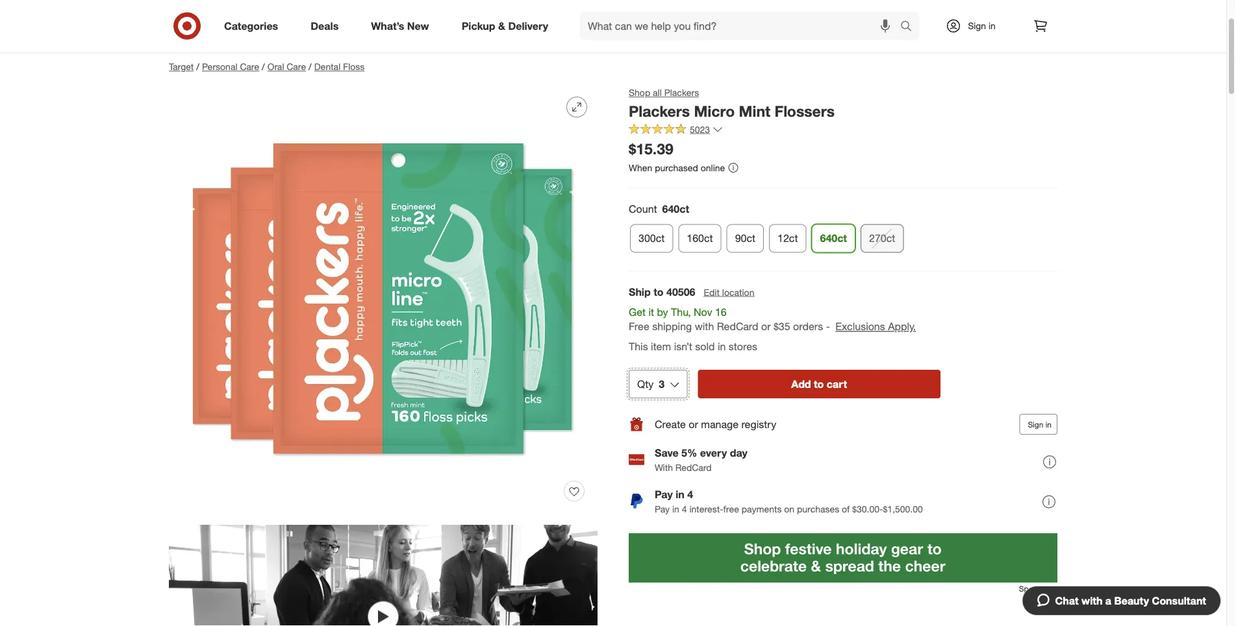 Task type: describe. For each thing, give the bounding box(es) containing it.
1 vertical spatial 4
[[682, 504, 687, 515]]

2 care from the left
[[287, 61, 306, 72]]

a
[[1106, 595, 1112, 608]]

exclusions apply. link
[[836, 321, 916, 333]]

sign in inside button
[[1028, 420, 1052, 430]]

search button
[[895, 12, 926, 43]]

count 640ct
[[629, 203, 689, 215]]

1 vertical spatial advertisement region
[[629, 534, 1058, 583]]

3
[[659, 378, 665, 391]]

online
[[701, 162, 725, 174]]

&
[[498, 20, 505, 32]]

in inside sign in button
[[1046, 420, 1052, 430]]

90ct
[[735, 232, 756, 245]]

with inside get it by thu, nov 16 free shipping with redcard or $35 orders - exclusions apply.
[[695, 321, 714, 333]]

sign in link
[[935, 12, 1016, 40]]

manage
[[701, 418, 739, 431]]

add to cart
[[791, 378, 847, 391]]

edit
[[704, 287, 720, 298]]

shop
[[629, 87, 650, 98]]

0 horizontal spatial 640ct
[[662, 203, 689, 215]]

target / personal care / oral care / dental floss
[[169, 61, 365, 72]]

create
[[655, 418, 686, 431]]

nov
[[694, 306, 712, 319]]

to for add
[[814, 378, 824, 391]]

0 vertical spatial sign in
[[968, 20, 996, 32]]

sold
[[695, 341, 715, 353]]

item
[[651, 341, 671, 353]]

5%
[[682, 447, 697, 460]]

$15.39
[[629, 140, 674, 158]]

plackers micro mint flossers, 1 of 10 image
[[169, 86, 598, 515]]

add to cart button
[[698, 370, 941, 399]]

it
[[649, 306, 654, 319]]

qty 3
[[637, 378, 665, 391]]

sponsored
[[1019, 585, 1058, 594]]

this
[[629, 341, 648, 353]]

2 / from the left
[[262, 61, 265, 72]]

cart
[[827, 378, 847, 391]]

1 vertical spatial plackers
[[629, 102, 690, 120]]

personal care link
[[202, 61, 259, 72]]

save
[[655, 447, 679, 460]]

micro
[[694, 102, 735, 120]]

5023
[[690, 124, 710, 135]]

floss
[[343, 61, 365, 72]]

-
[[826, 321, 830, 333]]

target
[[169, 61, 194, 72]]

1 care from the left
[[240, 61, 259, 72]]

redcard inside get it by thu, nov 16 free shipping with redcard or $35 orders - exclusions apply.
[[717, 321, 758, 333]]

thu,
[[671, 306, 691, 319]]

free
[[629, 321, 649, 333]]

create or manage registry
[[655, 418, 776, 431]]

purchases
[[797, 504, 839, 515]]

0 vertical spatial 4
[[687, 489, 693, 501]]

40506
[[667, 286, 695, 298]]

in inside 'sign in' link
[[989, 20, 996, 32]]

what's
[[371, 20, 404, 32]]

with
[[655, 462, 673, 474]]

300ct
[[639, 232, 665, 245]]

300ct link
[[630, 224, 673, 253]]

location
[[722, 287, 755, 298]]

search
[[895, 21, 926, 34]]

image gallery element
[[169, 86, 598, 627]]

qty
[[637, 378, 654, 391]]

to for ship
[[654, 286, 664, 298]]

1 vertical spatial or
[[689, 418, 698, 431]]

exclusions
[[836, 321, 885, 333]]

registry
[[742, 418, 776, 431]]

of
[[842, 504, 850, 515]]

get
[[629, 306, 646, 319]]

dental
[[314, 61, 341, 72]]

0 vertical spatial plackers
[[664, 87, 699, 98]]

personal
[[202, 61, 237, 72]]

1 vertical spatial 640ct
[[820, 232, 847, 245]]

flossers
[[775, 102, 835, 120]]

target link
[[169, 61, 194, 72]]

this item isn't sold in stores
[[629, 341, 757, 353]]

with inside button
[[1082, 595, 1103, 608]]

chat
[[1055, 595, 1079, 608]]

edit location button
[[703, 285, 755, 300]]

sign inside button
[[1028, 420, 1044, 430]]



Task type: vqa. For each thing, say whether or not it's contained in the screenshot.
from for Fleece
no



Task type: locate. For each thing, give the bounding box(es) containing it.
what's new link
[[360, 12, 445, 40]]

0 vertical spatial pay
[[655, 489, 673, 501]]

with down nov
[[695, 321, 714, 333]]

mint
[[739, 102, 771, 120]]

12ct
[[778, 232, 798, 245]]

1 horizontal spatial sign in
[[1028, 420, 1052, 430]]

to inside button
[[814, 378, 824, 391]]

shipping
[[652, 321, 692, 333]]

isn't
[[674, 341, 692, 353]]

care
[[240, 61, 259, 72], [287, 61, 306, 72]]

1 horizontal spatial 4
[[687, 489, 693, 501]]

orders
[[793, 321, 823, 333]]

1 horizontal spatial or
[[761, 321, 771, 333]]

with
[[695, 321, 714, 333], [1082, 595, 1103, 608]]

sign
[[968, 20, 986, 32], [1028, 420, 1044, 430]]

purchased
[[655, 162, 698, 174]]

2 pay from the top
[[655, 504, 670, 515]]

in
[[989, 20, 996, 32], [718, 341, 726, 353], [1046, 420, 1052, 430], [676, 489, 685, 501], [672, 504, 679, 515]]

/ left oral
[[262, 61, 265, 72]]

pickup & delivery
[[462, 20, 548, 32]]

$1,500.00
[[883, 504, 923, 515]]

0 vertical spatial with
[[695, 321, 714, 333]]

160ct
[[687, 232, 713, 245]]

plackers right all
[[664, 87, 699, 98]]

160ct link
[[678, 224, 722, 253]]

oral care link
[[268, 61, 306, 72]]

1 horizontal spatial sign
[[1028, 420, 1044, 430]]

/
[[196, 61, 199, 72], [262, 61, 265, 72], [309, 61, 312, 72]]

0 horizontal spatial 4
[[682, 504, 687, 515]]

0 horizontal spatial to
[[654, 286, 664, 298]]

ship
[[629, 286, 651, 298]]

/ right target link
[[196, 61, 199, 72]]

delivery
[[508, 20, 548, 32]]

categories
[[224, 20, 278, 32]]

or inside get it by thu, nov 16 free shipping with redcard or $35 orders - exclusions apply.
[[761, 321, 771, 333]]

1 horizontal spatial 640ct
[[820, 232, 847, 245]]

what's new
[[371, 20, 429, 32]]

1 vertical spatial sign
[[1028, 420, 1044, 430]]

1 vertical spatial with
[[1082, 595, 1103, 608]]

0 horizontal spatial redcard
[[675, 462, 712, 474]]

deals
[[311, 20, 339, 32]]

0 vertical spatial to
[[654, 286, 664, 298]]

What can we help you find? suggestions appear below search field
[[580, 12, 904, 40]]

advertisement region
[[159, 16, 1068, 47], [629, 534, 1058, 583]]

0 horizontal spatial with
[[695, 321, 714, 333]]

plackers micro mint flossers, 2 of 10, play video image
[[169, 526, 598, 627]]

4 up interest-
[[687, 489, 693, 501]]

to
[[654, 286, 664, 298], [814, 378, 824, 391]]

add
[[791, 378, 811, 391]]

0 horizontal spatial sign in
[[968, 20, 996, 32]]

3 / from the left
[[309, 61, 312, 72]]

count
[[629, 203, 657, 215]]

sign in button
[[1020, 414, 1058, 435]]

5023 link
[[629, 123, 723, 138]]

edit location
[[704, 287, 755, 298]]

on
[[784, 504, 795, 515]]

with left a
[[1082, 595, 1103, 608]]

group
[[628, 202, 1058, 258]]

90ct link
[[727, 224, 764, 253]]

$35
[[774, 321, 790, 333]]

1 horizontal spatial with
[[1082, 595, 1103, 608]]

1 horizontal spatial redcard
[[717, 321, 758, 333]]

0 vertical spatial sign
[[968, 20, 986, 32]]

640ct
[[662, 203, 689, 215], [820, 232, 847, 245]]

2 horizontal spatial /
[[309, 61, 312, 72]]

0 horizontal spatial care
[[240, 61, 259, 72]]

get it by thu, nov 16 free shipping with redcard or $35 orders - exclusions apply.
[[629, 306, 916, 333]]

to right ship
[[654, 286, 664, 298]]

redcard inside save 5% every day with redcard
[[675, 462, 712, 474]]

1 vertical spatial sign in
[[1028, 420, 1052, 430]]

deals link
[[300, 12, 355, 40]]

plackers
[[664, 87, 699, 98], [629, 102, 690, 120]]

1 horizontal spatial care
[[287, 61, 306, 72]]

payments
[[742, 504, 782, 515]]

chat with a beauty consultant button
[[1022, 587, 1221, 617]]

plackers down all
[[629, 102, 690, 120]]

interest-
[[690, 504, 723, 515]]

categories link
[[213, 12, 294, 40]]

640ct right 12ct
[[820, 232, 847, 245]]

or left $35
[[761, 321, 771, 333]]

0 vertical spatial or
[[761, 321, 771, 333]]

every
[[700, 447, 727, 460]]

sign in
[[968, 20, 996, 32], [1028, 420, 1052, 430]]

when purchased online
[[629, 162, 725, 174]]

640ct link
[[812, 224, 856, 253]]

$30.00-
[[852, 504, 883, 515]]

all
[[653, 87, 662, 98]]

270ct
[[869, 232, 895, 245]]

0 horizontal spatial sign
[[968, 20, 986, 32]]

beauty
[[1114, 595, 1149, 608]]

1 pay from the top
[[655, 489, 673, 501]]

1 vertical spatial pay
[[655, 504, 670, 515]]

4 left interest-
[[682, 504, 687, 515]]

shop all plackers plackers micro mint flossers
[[629, 87, 835, 120]]

to right add in the bottom right of the page
[[814, 378, 824, 391]]

save 5% every day with redcard
[[655, 447, 748, 474]]

0 vertical spatial advertisement region
[[159, 16, 1068, 47]]

pay
[[655, 489, 673, 501], [655, 504, 670, 515]]

270ct link
[[861, 224, 904, 253]]

when
[[629, 162, 652, 174]]

1 horizontal spatial to
[[814, 378, 824, 391]]

stores
[[729, 341, 757, 353]]

12ct link
[[769, 224, 807, 253]]

0 vertical spatial 640ct
[[662, 203, 689, 215]]

care right oral
[[287, 61, 306, 72]]

1 vertical spatial to
[[814, 378, 824, 391]]

0 horizontal spatial or
[[689, 418, 698, 431]]

redcard down 5%
[[675, 462, 712, 474]]

1 / from the left
[[196, 61, 199, 72]]

free
[[723, 504, 739, 515]]

16
[[715, 306, 727, 319]]

care left oral
[[240, 61, 259, 72]]

pay in 4 pay in 4 interest-free payments on purchases of $30.00-$1,500.00
[[655, 489, 923, 515]]

1 horizontal spatial /
[[262, 61, 265, 72]]

pickup & delivery link
[[451, 12, 565, 40]]

or
[[761, 321, 771, 333], [689, 418, 698, 431]]

0 vertical spatial redcard
[[717, 321, 758, 333]]

day
[[730, 447, 748, 460]]

1 vertical spatial redcard
[[675, 462, 712, 474]]

group containing count
[[628, 202, 1058, 258]]

0 horizontal spatial /
[[196, 61, 199, 72]]

/ left the dental
[[309, 61, 312, 72]]

or right create
[[689, 418, 698, 431]]

chat with a beauty consultant
[[1055, 595, 1206, 608]]

4
[[687, 489, 693, 501], [682, 504, 687, 515]]

dental floss link
[[314, 61, 365, 72]]

640ct right the count
[[662, 203, 689, 215]]

by
[[657, 306, 668, 319]]

ship to 40506
[[629, 286, 695, 298]]

pickup
[[462, 20, 495, 32]]

consultant
[[1152, 595, 1206, 608]]

redcard
[[717, 321, 758, 333], [675, 462, 712, 474]]

oral
[[268, 61, 284, 72]]

redcard up stores
[[717, 321, 758, 333]]



